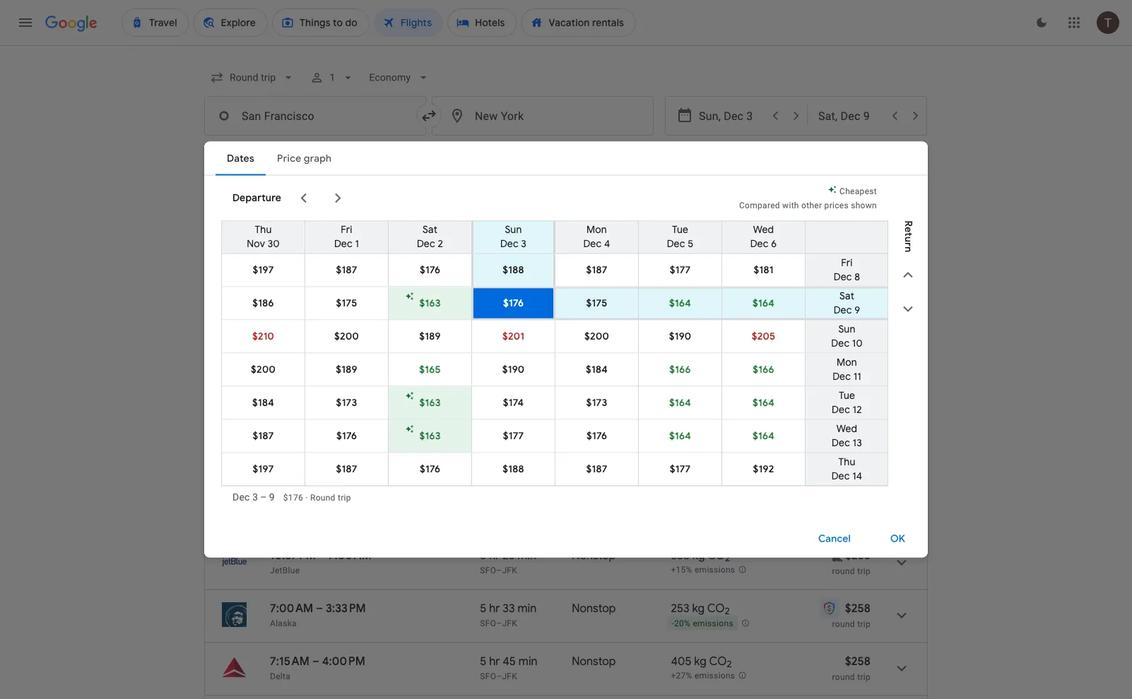 Task type: locate. For each thing, give the bounding box(es) containing it.
2 inside 365 kg co 2
[[725, 553, 730, 565]]

media
[[783, 483, 807, 493]]

1 $163 from the top
[[419, 297, 441, 310]]

3 round trip from the top
[[832, 619, 871, 629]]

e
[[902, 227, 915, 233]]

passenger assistance button
[[744, 340, 831, 350]]

wed inside fri dec 8 sat dec 9 sun dec 10 mon dec 11 tue dec 12 wed dec 13
[[837, 423, 858, 436]]

min right 23
[[518, 548, 537, 563]]

tue inside fri dec 8 sat dec 9 sun dec 10 mon dec 11 tue dec 12 wed dec 13
[[839, 390, 855, 403]]

0 horizontal spatial you
[[392, 274, 408, 286]]

sfo down total duration 5 hr 33 min. element in the bottom of the page
[[480, 619, 496, 629]]

price right on
[[274, 340, 294, 350]]

hr left 23
[[489, 548, 500, 563]]

airport down $174
[[487, 431, 523, 446]]

2 inside 405 kg co 2
[[727, 659, 732, 671]]

$166 button
[[639, 354, 722, 386], [722, 354, 805, 386]]

round trip for 253
[[832, 619, 871, 629]]

2 the from the left
[[485, 274, 499, 286]]

$175 down book.
[[586, 297, 607, 310]]

liberty
[[394, 476, 431, 491]]

)
[[552, 431, 555, 446], [567, 476, 571, 491]]

0 horizontal spatial $184 button
[[222, 387, 305, 419]]

$184 button down optional
[[556, 354, 638, 386]]

253 US dollars text field
[[845, 548, 871, 563]]

newark
[[352, 476, 392, 491]]

– inside the 5 hr 23 min sfo – jfk
[[496, 566, 502, 576]]

$189 right prices at the left top of page
[[419, 330, 441, 343]]

2 nonstop from the top
[[572, 601, 616, 616]]

round down $258 text field
[[832, 673, 855, 682]]

leaves san francisco international airport at 7:00 am on sunday, december 3 and arrives at john f. kennedy international airport at 3:33 pm on sunday, december 3. element
[[270, 601, 366, 616]]

1 vertical spatial international
[[433, 476, 498, 491]]

1 horizontal spatial +
[[372, 548, 376, 557]]

$253
[[845, 375, 871, 390], [845, 548, 871, 563]]

emissions
[[649, 392, 690, 402], [695, 566, 735, 575], [693, 619, 734, 629], [695, 672, 735, 681]]

 image
[[399, 455, 401, 467]]

sfo inside 5 hr 33 min sfo – jfk
[[480, 619, 496, 629]]

for right $201
[[531, 340, 542, 350]]

2 round from the top
[[832, 566, 855, 576]]

2 $166 from the left
[[753, 364, 774, 376]]

2 for 305
[[687, 380, 692, 392]]

2 $163 from the top
[[419, 397, 441, 410]]

2 up the +15% emissions at the bottom right of the page
[[725, 553, 730, 565]]

price guarantee
[[255, 256, 339, 270]]

253
[[671, 601, 690, 616]]

this price for this flight doesn't include overhead bin access. if you need a carry-on bag, use the bags filter to update prices. image
[[828, 374, 845, 391]]

0 vertical spatial mon
[[587, 224, 607, 236]]

hr inside 5 hr 33 min sfo – jfk
[[489, 601, 500, 616]]

1 horizontal spatial price
[[502, 274, 524, 286]]

– down total duration 5 hr 23 min. element
[[496, 566, 502, 576]]

jfk
[[502, 566, 517, 576], [502, 619, 517, 629], [502, 672, 517, 682]]

filters
[[245, 146, 273, 159]]

1 horizontal spatial $189 button
[[389, 321, 471, 353]]

0 vertical spatial $184 button
[[556, 354, 638, 386]]

kg inside 305 kg co 2
[[655, 375, 667, 390]]

0 horizontal spatial 3
[[387, 382, 394, 397]]

4 round from the top
[[832, 673, 855, 682]]

1 vertical spatial mon
[[837, 357, 857, 369]]

$175 button down book.
[[556, 289, 638, 318]]

sat up for some flights, google pays you the difference if the price drops after you book.
[[423, 224, 438, 236]]

$258 up $258 text field
[[845, 601, 871, 616]]

$253 for 253 us dollars text box
[[845, 375, 871, 390]]

$253 down cancel
[[845, 548, 871, 563]]

2 up for some flights, google pays you the difference if the price drops after you book.
[[438, 238, 443, 251]]

travel time: 5 hr 15 min
[[290, 455, 396, 467]]

leaves san francisco international airport at 10:37 pm on sunday, december 3 and arrives at john f. kennedy international airport at 7:00 am on monday, december 4. element
[[270, 548, 379, 563]]

– inside 7:15 am – 4:00 pm delta
[[312, 654, 319, 669]]

1 nonstop from the top
[[572, 548, 616, 563]]

1 horizontal spatial 3
[[521, 238, 527, 251]]

1 vertical spatial round trip
[[832, 566, 871, 576]]

3 nonstop from the top
[[572, 654, 616, 669]]

thu nov 30
[[247, 224, 280, 251]]

0 horizontal spatial fees
[[511, 340, 528, 350]]

jfk inside 5 hr 45 min sfo – jfk
[[502, 672, 517, 682]]

1 inside popup button
[[330, 72, 335, 83]]

0 horizontal spatial and
[[296, 340, 311, 350]]

$187 button right (
[[556, 453, 638, 486]]

difference
[[428, 274, 473, 286]]

0 horizontal spatial thu
[[255, 224, 272, 236]]

2 $258 from the top
[[845, 654, 871, 669]]

$163 button down the $165 button
[[389, 387, 471, 419]]

and
[[296, 340, 311, 350], [646, 340, 661, 350]]

$184 down optional
[[586, 364, 608, 376]]

$190 button up 305 kg co 2
[[639, 321, 722, 353]]

1 horizontal spatial $166 button
[[722, 354, 805, 386]]

kg inside 405 kg co 2
[[694, 654, 707, 669]]

$184 for bottommost $184 button
[[252, 397, 274, 410]]

2 horizontal spatial +
[[504, 340, 509, 350]]

$187
[[336, 264, 357, 277], [586, 264, 607, 277], [253, 430, 274, 443], [336, 463, 357, 476], [586, 463, 607, 476]]

$253 for $253 text field
[[845, 548, 871, 563]]

0 vertical spatial round trip
[[832, 393, 871, 403]]

$188 button down $174 button
[[472, 453, 555, 486]]

0 vertical spatial nonstop flight. element
[[572, 548, 616, 565]]

2
[[438, 238, 443, 251], [687, 380, 692, 392], [725, 553, 730, 565], [725, 606, 730, 618], [727, 659, 732, 671]]

co up the +15% emissions at the bottom right of the page
[[708, 548, 725, 563]]

2 nonstop flight. element from the top
[[572, 601, 616, 618]]

you right after
[[579, 274, 595, 286]]

2 inside sat dec 2
[[438, 238, 443, 251]]

if
[[476, 274, 482, 286]]

0 vertical spatial wed
[[753, 224, 774, 236]]

round trip for 365
[[832, 566, 871, 576]]

1 horizontal spatial $200
[[334, 330, 359, 343]]

+27%
[[671, 672, 692, 681]]

New feature text field
[[345, 256, 376, 270]]

min inside the 5 hr 23 min sfo – jfk
[[518, 548, 537, 563]]

fees
[[511, 340, 528, 350], [680, 340, 697, 350]]

$163 down the $165 button
[[419, 397, 441, 410]]

jfk for 23
[[502, 566, 517, 576]]

$188 button
[[474, 254, 553, 287], [472, 453, 555, 486]]

$164 down avg emissions
[[669, 430, 691, 443]]

1 jfk from the top
[[502, 566, 517, 576]]

3 for sun, dec 3
[[387, 382, 394, 397]]

$200 button down book.
[[556, 321, 638, 353]]

$166 for first $166 button from the right
[[753, 364, 774, 376]]

30
[[268, 238, 280, 251]]

3 inside best departing flights main content
[[387, 382, 394, 397]]

1 horizontal spatial $175 button
[[556, 289, 638, 318]]

round for $253 text field
[[832, 566, 855, 576]]

– inside 5 hr 33 min sfo – jfk
[[496, 619, 502, 629]]

compared with other prices shown
[[739, 200, 877, 210]]

1 vertical spatial wed
[[837, 423, 858, 436]]

kg
[[655, 375, 667, 390], [693, 548, 705, 563], [692, 601, 705, 616], [694, 654, 707, 669]]

1 horizontal spatial fees
[[680, 340, 697, 350]]

1 vertical spatial $184
[[252, 397, 274, 410]]

kg up +27% emissions
[[694, 654, 707, 669]]

thu inside 'thu nov 30'
[[255, 224, 272, 236]]

1 vertical spatial tue
[[839, 390, 855, 403]]

0 vertical spatial 3
[[521, 238, 527, 251]]

$197 button down the nov on the left
[[222, 254, 305, 287]]

10:37 pm
[[270, 548, 316, 563]]

cancel
[[818, 533, 851, 546]]

0 horizontal spatial $175
[[336, 297, 357, 310]]

5 inside 5 hr 45 min sfo – jfk
[[480, 654, 487, 669]]

0 vertical spatial $197 button
[[222, 254, 305, 287]]

2 jfk from the top
[[502, 619, 517, 629]]

253 kg co 2
[[671, 601, 730, 618]]

1 horizontal spatial fri
[[841, 257, 853, 270]]

trip for 253 us dollars text box
[[857, 393, 871, 403]]

0 horizontal spatial $184
[[252, 397, 274, 410]]

1 $253 from the top
[[845, 375, 871, 390]]

jfk inside 5 hr 33 min sfo – jfk
[[502, 619, 517, 629]]

0 vertical spatial $163 button
[[389, 287, 471, 320]]

1 $258 from the top
[[845, 601, 871, 616]]

select flight
[[738, 383, 794, 396]]

None search field
[[204, 65, 928, 187]]

round trip up 12
[[832, 393, 871, 403]]

2 vertical spatial $163 button
[[389, 420, 471, 453]]

based
[[236, 340, 260, 350]]

1 vertical spatial fri
[[841, 257, 853, 270]]

2 $197 from the top
[[253, 463, 274, 476]]

sun inside fri dec 8 sat dec 9 sun dec 10 mon dec 11 tue dec 12 wed dec 13
[[839, 323, 856, 336]]

wed up 6
[[753, 224, 774, 236]]

5 inside the 5 hr 23 min sfo – jfk
[[480, 548, 487, 563]]

0 vertical spatial $253
[[845, 375, 871, 390]]

departure
[[233, 192, 281, 205], [270, 382, 325, 397]]

0 horizontal spatial $189 button
[[305, 354, 388, 386]]

dec inside thu dec 14
[[832, 470, 850, 483]]

wed inside wed dec 6
[[753, 224, 774, 236]]

0 horizontal spatial sat
[[423, 224, 438, 236]]

1 vertical spatial 3
[[387, 382, 394, 397]]

$197 button
[[222, 254, 305, 287], [222, 453, 305, 486]]

nonstop for 5 hr 45 min
[[572, 654, 616, 669]]

$197 for 1st "$197" button from the top of the page
[[253, 264, 274, 277]]

1 vertical spatial price
[[274, 340, 294, 350]]

$258 inside "$258 round trip"
[[845, 654, 871, 669]]

$200 button down on
[[222, 354, 305, 386]]

kg inside 253 kg co 2
[[692, 601, 705, 616]]

3 jfk from the top
[[502, 672, 517, 682]]

the right "if"
[[485, 274, 499, 286]]

fri down 'price graph' button
[[841, 257, 853, 270]]

2 vertical spatial +
[[372, 548, 376, 557]]

1 horizontal spatial and
[[646, 340, 661, 350]]

Arrival time: 3:33 PM. text field
[[326, 601, 366, 616]]

kg up -20% emissions
[[692, 601, 705, 616]]

sort
[[869, 338, 889, 351]]

$177
[[670, 264, 691, 277], [503, 430, 524, 443], [670, 463, 691, 476]]

1 horizontal spatial tue
[[839, 390, 855, 403]]

dec inside mon dec 4
[[583, 238, 602, 251]]

3 sfo from the top
[[480, 672, 496, 682]]

on
[[262, 340, 272, 350]]

1 vertical spatial +
[[332, 476, 336, 485]]

flight
[[770, 383, 794, 396]]

fri inside fri dec 8 sat dec 9 sun dec 10 mon dec 11 tue dec 12 wed dec 13
[[841, 257, 853, 270]]

$189 button up the $165 button
[[389, 321, 471, 353]]

round down this price for this flight doesn't include overhead bin access. if you need a carry-on bag, use the bags filter to update prices. image
[[832, 566, 855, 576]]

emissions down 365 kg co 2
[[695, 566, 735, 575]]

$188 left drops
[[503, 264, 524, 277]]

1 vertical spatial jfk
[[502, 619, 517, 629]]

bag
[[663, 340, 678, 350]]

5 inside 5 hr 33 min sfo – jfk
[[480, 601, 487, 616]]

$166 up select flight
[[753, 364, 774, 376]]

3 nonstop flight. element from the top
[[572, 654, 616, 671]]

0 horizontal spatial $189
[[336, 364, 357, 376]]

co inside 405 kg co 2
[[709, 654, 727, 669]]

fri inside the fri dec 1
[[341, 224, 352, 236]]

nonstop flight. element for 5 hr 33 min
[[572, 601, 616, 618]]

sat inside sat dec 2
[[423, 224, 438, 236]]

2 $175 from the left
[[586, 297, 607, 310]]

1 horizontal spatial 7:00 am
[[328, 548, 372, 563]]

1 $163 button from the top
[[389, 287, 471, 320]]

Arrival time: 4:00 PM. text field
[[322, 654, 365, 669]]

thu up the nov on the left
[[255, 224, 272, 236]]

kg for 405
[[694, 654, 707, 669]]

258 US dollars text field
[[845, 654, 871, 669]]

hr inside 5 hr 45 min sfo – jfk
[[489, 654, 500, 669]]

round
[[310, 493, 335, 503]]

$164 down select flight
[[753, 397, 775, 410]]

co up avg emissions
[[670, 375, 687, 390]]

1 horizontal spatial for
[[774, 449, 785, 459]]

$189 up sun,
[[336, 364, 357, 376]]

date grid
[[762, 205, 806, 218]]

0 vertical spatial $188 button
[[474, 254, 553, 287]]

$190 button up $174 button
[[472, 354, 555, 386]]

1 $188 from the top
[[503, 264, 524, 277]]

1 vertical spatial price
[[255, 256, 282, 270]]

2 sfo from the top
[[480, 619, 496, 629]]

dec left 6
[[750, 238, 769, 251]]

you right pays at top
[[392, 274, 408, 286]]

kg inside 365 kg co 2
[[693, 548, 705, 563]]

hr left '33' at the left
[[489, 601, 500, 616]]

min inside 5 hr 45 min sfo – jfk
[[519, 654, 538, 669]]

0 vertical spatial price
[[502, 274, 524, 286]]

$176 · round trip
[[283, 493, 351, 503]]

drops
[[527, 274, 553, 286]]

0 horizontal spatial the
[[411, 274, 425, 286]]

– right departure time: 7:15 am. text box
[[312, 654, 319, 669]]

ok
[[890, 533, 905, 546]]

price inside button
[[860, 205, 884, 218]]

co inside 253 kg co 2
[[707, 601, 725, 616]]

co
[[670, 375, 687, 390], [708, 548, 725, 563], [707, 601, 725, 616], [709, 654, 727, 669]]

co inside 365 kg co 2
[[708, 548, 725, 563]]

charges
[[612, 340, 644, 350]]

after
[[555, 274, 577, 286]]

find the best price region
[[204, 199, 928, 235]]

avg emissions
[[632, 392, 690, 402]]

305
[[632, 375, 652, 390]]

thu up 14
[[839, 456, 856, 469]]

$190 button
[[639, 321, 722, 353], [472, 354, 555, 386]]

2 $166 button from the left
[[722, 354, 805, 386]]

$200 up sun,
[[334, 330, 359, 343]]

2 vertical spatial nonstop flight. element
[[572, 654, 616, 671]]

sun, dec 3
[[338, 382, 394, 397]]

0 vertical spatial price
[[860, 205, 884, 218]]

sfo inside the 5 hr 23 min sfo – jfk
[[480, 566, 496, 576]]

1 inside the fri dec 1
[[355, 238, 359, 251]]

6
[[771, 238, 777, 251]]

1 $166 from the left
[[670, 364, 691, 376]]

mon inside mon dec 4
[[587, 224, 607, 236]]

0 horizontal spatial $190
[[502, 364, 525, 376]]

7:00 am up 3:33 pm
[[328, 548, 372, 563]]

apply.
[[718, 340, 742, 350]]

co for 365
[[708, 548, 725, 563]]

$176 button down sat dec 2 at the top left of page
[[389, 254, 471, 287]]

adult.
[[552, 340, 574, 350]]

2 fees from the left
[[680, 340, 697, 350]]

$188 up newark liberty international airport ( ewr ) at the bottom of page
[[503, 463, 524, 476]]

$200 down on
[[251, 364, 276, 376]]

2 up -20% emissions
[[725, 606, 730, 618]]

0 vertical spatial airport
[[487, 431, 523, 446]]

4
[[604, 238, 610, 251]]

3:33 pm
[[326, 601, 366, 616]]

0 vertical spatial 7:00 am
[[328, 548, 372, 563]]

jfk inside the 5 hr 23 min sfo – jfk
[[502, 566, 517, 576]]

$175 down google
[[336, 297, 357, 310]]

258 US dollars text field
[[845, 601, 871, 616]]

departure down ranked based on price and convenience
[[270, 382, 325, 397]]

$163 button down for some flights, google pays you the difference if the price drops after you book.
[[389, 287, 471, 320]]

sfo down total duration 5 hr 23 min. element
[[480, 566, 496, 576]]

1 horizontal spatial $184 button
[[556, 354, 638, 386]]

fri
[[341, 224, 352, 236], [841, 257, 853, 270]]

emissions for 305
[[649, 392, 690, 402]]

$173 button up "san"
[[305, 387, 388, 419]]

nonstop
[[572, 548, 616, 563], [572, 601, 616, 616], [572, 654, 616, 669]]

trip right round
[[338, 493, 351, 503]]

0 vertical spatial $177
[[670, 264, 691, 277]]

·
[[305, 493, 308, 503]]

– left arrival time: 3:33 pm. text field
[[316, 601, 323, 616]]

round trip down 258 us dollars text box
[[832, 619, 871, 629]]

1 vertical spatial $197 button
[[222, 453, 305, 486]]

jfk for 33
[[502, 619, 517, 629]]

253 US dollars text field
[[845, 375, 871, 390]]

$200 button up sun,
[[305, 321, 388, 353]]

total duration 5 hr 23 min. element
[[480, 548, 572, 565]]

2 inside 253 kg co 2
[[725, 606, 730, 618]]

thu inside thu dec 14
[[839, 456, 856, 469]]

nonstop flight. element
[[572, 548, 616, 565], [572, 601, 616, 618], [572, 654, 616, 671]]

2 vertical spatial $163
[[419, 430, 441, 443]]

select
[[738, 383, 767, 396]]

2 vertical spatial round trip
[[832, 619, 871, 629]]

2 round trip from the top
[[832, 566, 871, 576]]

0 vertical spatial $189 button
[[389, 321, 471, 353]]

1 fees from the left
[[511, 340, 528, 350]]

$189
[[419, 330, 441, 343], [336, 364, 357, 376]]

taxes
[[480, 340, 502, 350]]

sfo for 5 hr 45 min
[[480, 672, 496, 682]]

required
[[445, 340, 478, 350]]

0 vertical spatial international
[[420, 431, 484, 446]]

0 horizontal spatial wed
[[753, 224, 774, 236]]

hr
[[353, 455, 362, 467], [489, 548, 500, 563], [489, 601, 500, 616], [489, 654, 500, 669]]

$177 button
[[639, 254, 722, 287], [472, 420, 555, 453], [639, 453, 722, 486]]

3 round from the top
[[832, 619, 855, 629]]

176 US dollars text field
[[283, 493, 303, 503]]

$175
[[336, 297, 357, 310], [586, 297, 607, 310]]

hr inside the 5 hr 23 min sfo – jfk
[[489, 548, 500, 563]]

$166 for 2nd $166 button from right
[[670, 364, 691, 376]]

jfk down 45
[[502, 672, 517, 682]]

0 vertical spatial departure
[[233, 192, 281, 205]]

5 inside tue dec 5
[[688, 238, 694, 251]]

1 vertical spatial thu
[[839, 456, 856, 469]]

co for 405
[[709, 654, 727, 669]]

1 vertical spatial $197
[[253, 463, 274, 476]]

airport for san francisco international airport
[[487, 431, 523, 446]]

1 sfo from the top
[[480, 566, 496, 576]]

airport left (
[[500, 476, 537, 491]]

mon up the 4
[[587, 224, 607, 236]]

2 $253 from the top
[[845, 548, 871, 563]]

$189 button down convenience
[[305, 354, 388, 386]]

mon up 11 on the right bottom of page
[[837, 357, 857, 369]]

2 $173 from the left
[[586, 397, 607, 410]]

1 vertical spatial $188 button
[[472, 453, 555, 486]]

Return text field
[[818, 97, 883, 135]]

round down this price for this flight doesn't include overhead bin access. if you need a carry-on bag, use the bags filter to update prices. icon
[[832, 393, 855, 403]]

0 horizontal spatial $166
[[670, 364, 691, 376]]

0 horizontal spatial $190 button
[[472, 354, 555, 386]]

jfk down 23
[[502, 566, 517, 576]]

fri dec 8 sat dec 9 sun dec 10 mon dec 11 tue dec 12 wed dec 13
[[831, 257, 863, 450]]

price for price guarantee
[[255, 256, 282, 270]]

$197 down the nov on the left
[[253, 264, 274, 277]]

1 horizontal spatial price
[[860, 205, 884, 218]]

best
[[204, 318, 234, 336]]

legroom
[[786, 432, 819, 442]]

0 vertical spatial $163
[[419, 297, 441, 310]]

1 $197 from the top
[[253, 264, 274, 277]]

hr for 5 hr 23 min
[[489, 548, 500, 563]]

$187 button down "san"
[[305, 453, 388, 486]]

co for 305
[[670, 375, 687, 390]]

Departure time: 11:45 PM. text field
[[290, 431, 332, 446]]

1 round from the top
[[832, 393, 855, 403]]

co inside 305 kg co 2
[[670, 375, 687, 390]]

3 $163 from the top
[[419, 430, 441, 443]]

$166 button down bag fees button
[[639, 354, 722, 386]]

$173 button down optional
[[556, 387, 638, 419]]

20%
[[674, 619, 691, 629]]

1 horizontal spatial )
[[567, 476, 571, 491]]

1 the from the left
[[411, 274, 425, 286]]

min inside 5 hr 33 min sfo – jfk
[[518, 601, 537, 616]]

1 horizontal spatial thu
[[839, 456, 856, 469]]

co for 253
[[707, 601, 725, 616]]

sfo inside 5 hr 45 min sfo – jfk
[[480, 672, 496, 682]]

2 up +27% emissions
[[727, 659, 732, 671]]

1 horizontal spatial mon
[[837, 357, 857, 369]]

0 horizontal spatial $166 button
[[639, 354, 722, 386]]

0 horizontal spatial mon
[[587, 224, 607, 236]]

trip up 12
[[857, 393, 871, 403]]

$175 button down google
[[305, 287, 388, 320]]

1 nonstop flight. element from the top
[[572, 548, 616, 565]]

5 for 5 hr 45 min
[[480, 654, 487, 669]]

0 vertical spatial fri
[[341, 224, 352, 236]]

2 inside 305 kg co 2
[[687, 380, 692, 392]]

1 vertical spatial airport
[[500, 476, 537, 491]]

the left difference
[[411, 274, 425, 286]]

price down "cheapest"
[[860, 205, 884, 218]]

sfo for 5 hr 33 min
[[480, 619, 496, 629]]

0 horizontal spatial tue
[[672, 224, 688, 236]]

1 $175 from the left
[[336, 297, 357, 310]]

price graph
[[860, 205, 914, 218]]

0 vertical spatial sfo
[[480, 566, 496, 576]]

$173 up "san"
[[336, 397, 357, 410]]

2 for 365
[[725, 553, 730, 565]]

all filters button
[[204, 141, 284, 164]]

price left drops
[[502, 274, 524, 286]]

3 inside sun dec 3
[[521, 238, 527, 251]]

min right 45
[[519, 654, 538, 669]]

$200
[[334, 330, 359, 343], [585, 330, 609, 343], [251, 364, 276, 376]]

wi-
[[752, 449, 765, 459]]

0 vertical spatial jfk
[[502, 566, 517, 576]]

fri down scroll right icon
[[341, 224, 352, 236]]

$192 button
[[722, 453, 805, 486]]

$173 left avg
[[586, 397, 607, 410]]

8:00 am
[[290, 476, 332, 491]]

3
[[521, 238, 527, 251], [387, 382, 394, 397]]

1 horizontal spatial $166
[[753, 364, 774, 376]]

scroll left image
[[295, 190, 312, 207]]

fri for 1
[[341, 224, 352, 236]]

0 vertical spatial $190 button
[[639, 321, 722, 353]]

– down total duration 5 hr 45 min. element on the bottom of the page
[[496, 672, 502, 682]]

3 right sun,
[[387, 382, 394, 397]]

trip down 258 us dollars text box
[[857, 619, 871, 629]]

1 vertical spatial $184 button
[[222, 387, 305, 419]]

1 horizontal spatial the
[[485, 274, 499, 286]]

$258 down 258 us dollars text box
[[845, 654, 871, 669]]

convenience
[[314, 340, 363, 350]]

0 horizontal spatial fri
[[341, 224, 352, 236]]

0 horizontal spatial $173
[[336, 397, 357, 410]]

dec right sun,
[[364, 382, 385, 397]]

fi
[[765, 449, 772, 459]]

tue
[[672, 224, 688, 236], [839, 390, 855, 403]]

dec left the 4
[[583, 238, 602, 251]]

international
[[420, 431, 484, 446], [433, 476, 498, 491]]

trip inside "$258 round trip"
[[857, 673, 871, 682]]

0 vertical spatial for
[[531, 340, 542, 350]]

0 horizontal spatial price
[[255, 256, 282, 270]]

round down 258 us dollars text box
[[832, 619, 855, 629]]

0 vertical spatial $197
[[253, 264, 274, 277]]

5 hr 45 min sfo – jfk
[[480, 654, 538, 682]]

– inside 5 hr 45 min sfo – jfk
[[496, 672, 502, 682]]

$163 up the overnight
[[419, 430, 441, 443]]

1 vertical spatial $253
[[845, 548, 871, 563]]

0 vertical spatial $184
[[586, 364, 608, 376]]

bag fees button
[[663, 340, 697, 350]]



Task type: describe. For each thing, give the bounding box(es) containing it.
hr left 15 on the bottom
[[353, 455, 362, 467]]

1 vertical spatial $190 button
[[472, 354, 555, 386]]

emissions down 253 kg co 2
[[693, 619, 734, 629]]

12
[[853, 404, 862, 417]]

international for francisco
[[420, 431, 484, 446]]

kg for 365
[[693, 548, 705, 563]]

ranked
[[204, 340, 234, 350]]

45
[[503, 654, 516, 669]]

emissions for 365
[[695, 566, 735, 575]]

0 vertical spatial $190
[[669, 330, 691, 343]]

$176 button up travel time: 5 hr 15 min
[[305, 420, 388, 453]]

a
[[788, 449, 792, 459]]

$197 for 2nd "$197" button
[[253, 463, 274, 476]]

this price for this flight doesn't include overhead bin access. if you need a carry-on bag, use the bags filter to update prices. image
[[828, 547, 845, 564]]

nov
[[247, 238, 265, 251]]

assistance
[[788, 340, 831, 350]]

1 vertical spatial $189 button
[[305, 354, 388, 386]]

swap origin and destination. image
[[421, 107, 437, 124]]

for
[[255, 274, 270, 286]]

dec left 9
[[834, 304, 852, 317]]

11
[[854, 371, 861, 383]]

dec left 11 on the right bottom of page
[[833, 371, 851, 383]]

prices
[[387, 340, 412, 350]]

Arrival time: 7:00 AM on  Monday, December 4. text field
[[328, 548, 379, 563]]

0 horizontal spatial )
[[552, 431, 555, 446]]

kg for 305
[[655, 375, 667, 390]]

Departure time: 7:00 AM. text field
[[270, 601, 313, 616]]

hr for 5 hr 33 min
[[489, 601, 500, 616]]

dec left 3 – 9
[[233, 492, 250, 504]]

sun,
[[338, 382, 361, 397]]

total duration 5 hr 45 min. element
[[480, 654, 572, 671]]

guarantee
[[285, 256, 339, 270]]

$176 button down avg
[[556, 420, 638, 453]]

5 for 5 hr 33 min
[[480, 601, 487, 616]]

1 vertical spatial $177 button
[[472, 420, 555, 453]]

outlets
[[835, 466, 862, 476]]

7:00 am inside 7:00 am – 3:33 pm alaska
[[270, 601, 313, 616]]

nonstop for 5 hr 23 min
[[572, 548, 616, 563]]

15
[[365, 455, 376, 467]]

other
[[802, 200, 822, 210]]

0 vertical spatial +
[[504, 340, 509, 350]]

international for liberty
[[433, 476, 498, 491]]

by:
[[891, 338, 905, 351]]

$258 for $258
[[845, 601, 871, 616]]

sat inside fri dec 8 sat dec 9 sun dec 10 mon dec 11 tue dec 12 wed dec 13
[[840, 290, 855, 303]]

33
[[503, 601, 515, 616]]

1 horizontal spatial $200 button
[[305, 321, 388, 353]]

+27% emissions
[[671, 672, 735, 681]]

san
[[346, 431, 365, 446]]

stream media to your device
[[752, 483, 865, 493]]

min right 15 on the bottom
[[379, 455, 396, 467]]

$186
[[253, 297, 274, 310]]

$164 up bag fees button
[[669, 297, 691, 310]]

cancel button
[[801, 522, 868, 556]]

kg for 253
[[692, 601, 705, 616]]

new
[[351, 259, 370, 268]]

min for 5 hr 45 min
[[519, 654, 538, 669]]

$175 for the left the $175 "button"
[[336, 297, 357, 310]]

1 vertical spatial $177
[[503, 430, 524, 443]]

1 round trip from the top
[[832, 393, 871, 403]]

dec inside tue dec 5
[[667, 238, 685, 251]]

round for 253 us dollars text box
[[832, 393, 855, 403]]

$189 for the rightmost $189 button
[[419, 330, 441, 343]]

nonstop for 5 hr 33 min
[[572, 601, 616, 616]]

trip for 258 us dollars text box
[[857, 619, 871, 629]]

11:45 pm
[[290, 431, 332, 446]]

to
[[809, 483, 817, 493]]

dec inside the fri dec 1
[[334, 238, 353, 251]]

average
[[752, 432, 784, 442]]

hr for 5 hr 45 min
[[489, 654, 500, 669]]

scroll up image
[[900, 267, 917, 284]]

dec inside sat dec 2
[[417, 238, 435, 251]]

leaves san francisco international airport at 7:15 am on sunday, december 3 and arrives at john f. kennedy international airport at 4:00 pm on sunday, december 3. element
[[270, 654, 365, 669]]

– inside 7:00 am – 3:33 pm alaska
[[316, 601, 323, 616]]

5 hr 33 min sfo – jfk
[[480, 601, 537, 629]]

$186 button
[[222, 287, 305, 320]]

your
[[820, 483, 837, 493]]

usb
[[816, 466, 832, 476]]

airport for newark liberty international airport ( ewr )
[[500, 476, 537, 491]]

$174 button
[[472, 387, 555, 419]]

$164 down 305 kg co 2
[[669, 397, 691, 410]]

trip for $253 text field
[[857, 566, 871, 576]]

round for 258 us dollars text box
[[832, 619, 855, 629]]

nonstop flight. element for 5 hr 45 min
[[572, 654, 616, 671]]

sort by:
[[869, 338, 905, 351]]

1 inside 8:00 am + 1
[[336, 476, 339, 485]]

graph
[[886, 205, 914, 218]]

thu for dec
[[839, 456, 856, 469]]

$164 up fi
[[753, 430, 775, 443]]

time:
[[320, 455, 342, 467]]

grid
[[787, 205, 806, 218]]

$176 button down the san francisco international airport
[[389, 453, 471, 486]]

dec 3 – 9
[[233, 492, 275, 504]]

price for price graph
[[860, 205, 884, 218]]

t
[[902, 233, 915, 237]]

$165 button
[[389, 354, 471, 386]]

cheapest
[[840, 186, 877, 196]]

$258 round trip
[[832, 654, 871, 682]]

0 horizontal spatial price
[[274, 340, 294, 350]]

1 $173 from the left
[[336, 397, 357, 410]]

1 horizontal spatial $190 button
[[639, 321, 722, 353]]

fee
[[795, 449, 807, 459]]

2 $163 button from the top
[[389, 387, 471, 419]]

2 vertical spatial $177 button
[[639, 453, 722, 486]]

some
[[273, 274, 298, 286]]

total duration 5 hr 33 min. element
[[480, 601, 572, 618]]

1 $173 button from the left
[[305, 387, 388, 419]]

1 $197 button from the top
[[222, 254, 305, 287]]

r
[[902, 221, 915, 227]]

1 vertical spatial for
[[774, 449, 785, 459]]

dec left 12
[[832, 404, 850, 417]]

Departure time: 10:37 PM. text field
[[270, 548, 316, 563]]

jetblue
[[270, 566, 300, 576]]

power
[[781, 466, 806, 476]]

$187 button up travel
[[222, 420, 305, 453]]

thu dec 14
[[832, 456, 862, 483]]

+ inside 10:37 pm – 7:00 am +
[[372, 548, 376, 557]]

round inside "$258 round trip"
[[832, 673, 855, 682]]

Departure text field
[[699, 97, 764, 135]]

1 and from the left
[[296, 340, 311, 350]]

scroll down image
[[900, 301, 917, 318]]

overnight
[[404, 455, 448, 467]]

0 horizontal spatial $200
[[251, 364, 276, 376]]

$205 button
[[722, 321, 805, 353]]

9
[[855, 304, 860, 317]]

$164 down the $181 "button"
[[753, 297, 775, 310]]

emissions for 405
[[695, 672, 735, 681]]

include
[[414, 340, 443, 350]]

+ inside 8:00 am + 1
[[332, 476, 336, 485]]

2 horizontal spatial $200
[[585, 330, 609, 343]]

best departing flights main content
[[204, 199, 928, 700]]

7:15 am
[[270, 654, 310, 669]]

365
[[671, 548, 690, 563]]

2 $188 from the top
[[503, 463, 524, 476]]

1 you from the left
[[392, 274, 408, 286]]

none search field containing all filters
[[204, 65, 928, 187]]

13
[[853, 437, 862, 450]]

dec inside best departing flights main content
[[364, 382, 385, 397]]

min for 5 hr 23 min
[[518, 548, 537, 563]]

– right the "10:37 pm"
[[319, 548, 326, 563]]

best departing flights
[[204, 318, 346, 336]]

flights,
[[300, 274, 331, 286]]

scroll right image
[[329, 190, 346, 207]]

3 – 9
[[252, 492, 275, 504]]

dec inside sun dec 3
[[500, 238, 519, 251]]

tue inside tue dec 5
[[672, 224, 688, 236]]

price graph button
[[823, 199, 925, 224]]

$201 button
[[472, 321, 555, 353]]

sfo for 5 hr 23 min
[[480, 566, 496, 576]]

$187 button down the 4
[[556, 254, 638, 287]]

1 vertical spatial $190
[[502, 364, 525, 376]]

jfk for 45
[[502, 672, 517, 682]]

2 horizontal spatial $200 button
[[556, 321, 638, 353]]

$205
[[752, 330, 776, 343]]

dec inside wed dec 6
[[750, 238, 769, 251]]

$189 for $189 button to the bottom
[[336, 364, 357, 376]]

(
[[540, 476, 543, 491]]

mon inside fri dec 8 sat dec 9 sun dec 10 mon dec 11 tue dec 12 wed dec 13
[[837, 357, 857, 369]]

3 $163 button from the top
[[389, 420, 471, 453]]

8:00 am + 1
[[290, 476, 339, 491]]

2 for 405
[[727, 659, 732, 671]]

0 vertical spatial $177 button
[[639, 254, 722, 287]]

for some flights, google pays you the difference if the price drops after you book.
[[255, 274, 623, 286]]

$201
[[502, 330, 524, 343]]

0 horizontal spatial $200 button
[[222, 354, 305, 386]]

dec left 10
[[831, 337, 850, 350]]

thu for nov
[[255, 224, 272, 236]]

1 vertical spatial )
[[567, 476, 571, 491]]

Arrival time: 8:00 AM on  Monday, December 4. text field
[[290, 476, 339, 491]]

$165
[[419, 364, 441, 376]]

23
[[503, 548, 515, 563]]

sun inside sun dec 3
[[505, 224, 522, 236]]

wi-fi for a fee
[[752, 449, 807, 459]]

1 button
[[304, 65, 361, 90]]

2 you from the left
[[579, 274, 595, 286]]

date
[[762, 205, 784, 218]]

$187 button down the fri dec 1
[[305, 254, 388, 287]]

travel
[[290, 455, 317, 467]]

with
[[782, 200, 799, 210]]

2 $197 button from the top
[[222, 453, 305, 486]]

average legroom (31 in)
[[752, 432, 847, 442]]

Departure time: 7:15 AM. text field
[[270, 654, 310, 669]]

2 $173 button from the left
[[556, 387, 638, 419]]

4:00 pm
[[322, 654, 365, 669]]

2 and from the left
[[646, 340, 661, 350]]

fri for 8
[[841, 257, 853, 270]]

nonstop flight. element for 5 hr 23 min
[[572, 548, 616, 565]]

sat dec 2
[[417, 224, 443, 251]]

$175 for the $175 "button" to the right
[[586, 297, 607, 310]]

dec left '13'
[[832, 437, 850, 450]]

dec left "8"
[[834, 271, 852, 284]]

francisco
[[367, 431, 417, 446]]

0 horizontal spatial $175 button
[[305, 287, 388, 320]]

$184 for the rightmost $184 button
[[586, 364, 608, 376]]

2 vertical spatial $177
[[670, 463, 691, 476]]

$176 button up $201 button on the left of the page
[[474, 289, 553, 318]]

ranked based on price and convenience
[[204, 340, 363, 350]]

5 for 5 hr 23 min
[[480, 548, 487, 563]]

departure inside best departing flights main content
[[270, 382, 325, 397]]

3 for sun dec 3
[[521, 238, 527, 251]]

2 for 253
[[725, 606, 730, 618]]

$258 for $258 round trip
[[845, 654, 871, 669]]

may
[[699, 340, 716, 350]]

min for 5 hr 33 min
[[518, 601, 537, 616]]

1 $166 button from the left
[[639, 354, 722, 386]]

sun dec 3
[[500, 224, 527, 251]]

$210
[[252, 330, 274, 343]]

avg
[[632, 392, 647, 402]]

san francisco international airport
[[346, 431, 523, 446]]



Task type: vqa. For each thing, say whether or not it's contained in the screenshot.


